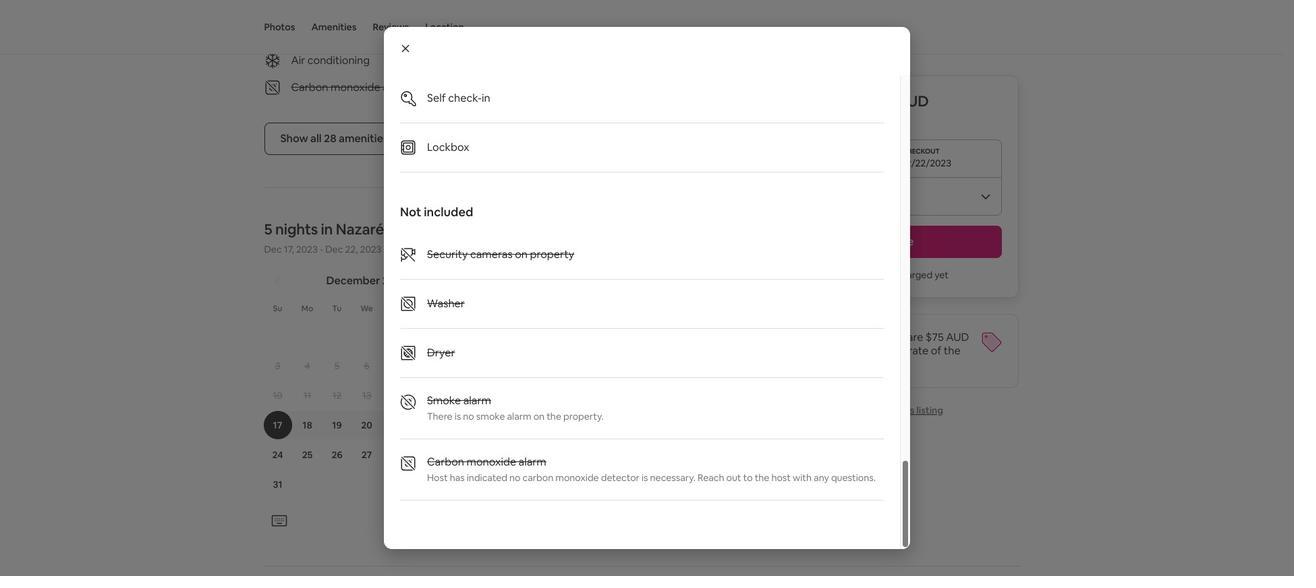 Task type: describe. For each thing, give the bounding box(es) containing it.
31
[[273, 479, 282, 492]]

parking
[[348, 27, 385, 41]]

29 for second 29 button from right
[[421, 450, 432, 462]]

list containing security cameras on property
[[400, 231, 884, 501]]

on inside smoke alarm there is no smoke alarm on the property.
[[534, 411, 545, 423]]

we
[[360, 304, 373, 315]]

lockbox
[[427, 140, 469, 155]]

monoxide for carbon monoxide alarm host has indicated no carbon monoxide detector is necessary. reach out to the host with any questions.
[[467, 455, 516, 470]]

14 button
[[382, 382, 411, 411]]

there
[[427, 411, 453, 423]]

5 nights in nazaré dec 17, 2023 - dec 22, 2023
[[264, 220, 384, 256]]

5 button
[[322, 353, 352, 381]]

not
[[400, 204, 421, 220]]

street
[[315, 27, 345, 41]]

what this place offers dialog
[[384, 0, 910, 550]]

13 button
[[352, 382, 382, 411]]

last
[[785, 358, 802, 372]]

not included
[[400, 204, 473, 220]]

calendar application
[[248, 260, 1158, 512]]

has
[[450, 472, 465, 484]]

21
[[498, 420, 508, 432]]

6
[[364, 361, 369, 373]]

carbon monoxide alarm host has indicated no carbon monoxide detector is necessary. reach out to the host with any questions.
[[427, 455, 876, 484]]

19, friday, january 2024. available. select as check-in date. button
[[637, 382, 666, 411]]

1 29 button from the left
[[411, 442, 441, 470]]

yet
[[935, 269, 949, 281]]

out
[[726, 472, 741, 484]]

the left avg.
[[831, 344, 848, 358]]

22 for first 22 button from right
[[527, 420, 538, 432]]

the right of
[[944, 344, 961, 358]]

january 2024
[[558, 274, 626, 288]]

the inside smoke alarm there is no smoke alarm on the property.
[[547, 411, 561, 423]]

december
[[326, 274, 380, 288]]

2 28 button from the left
[[488, 442, 518, 470]]

questions.
[[831, 472, 876, 484]]

alarm inside carbon monoxide alarm host has indicated no carbon monoxide detector is necessary. reach out to the host with any questions.
[[519, 455, 546, 470]]

security cameras on property
[[427, 248, 574, 262]]

26 button
[[322, 442, 352, 470]]

are
[[907, 331, 923, 345]]

be
[[883, 269, 894, 281]]

22 for second 22 button from the right
[[421, 420, 431, 432]]

detector
[[601, 472, 640, 484]]

smoke alarm there is no smoke alarm on the property.
[[427, 394, 604, 423]]

carbon for carbon monoxide alarm host has indicated no carbon monoxide detector is necessary. reach out to the host with any questions.
[[427, 455, 464, 470]]

1 23 from the left
[[450, 420, 461, 432]]

necessary.
[[650, 472, 696, 484]]

photos button
[[264, 0, 295, 54]]

than
[[806, 344, 828, 358]]

dates
[[877, 331, 905, 345]]

december 2023
[[326, 274, 407, 288]]

2 horizontal spatial monoxide
[[556, 472, 599, 484]]

included
[[424, 204, 473, 220]]

12 button
[[322, 382, 352, 411]]

12/17/2023
[[793, 157, 840, 169]]

18 button
[[293, 412, 322, 440]]

27 button
[[352, 442, 382, 470]]

washer
[[427, 297, 465, 311]]

list containing self check-in
[[400, 13, 884, 173]]

$626 aud
[[859, 92, 929, 111]]

20, saturday, january 2024. available. select as check-in date. button
[[667, 382, 695, 411]]

20 button
[[352, 412, 382, 440]]

alarm down 15, monday, january 2024. available. select as check-in date. "button"
[[507, 411, 531, 423]]

alarm left self in the left of the page
[[383, 81, 410, 95]]

su
[[273, 304, 282, 315]]

no inside smoke alarm there is no smoke alarm on the property.
[[463, 411, 474, 423]]

22,
[[345, 244, 358, 256]]

before
[[808, 111, 838, 123]]

28 for first the 28 button from the right
[[498, 450, 509, 462]]

you
[[838, 269, 855, 281]]

conditioning
[[308, 54, 370, 68]]

15 button
[[411, 382, 441, 411]]

report this listing
[[865, 405, 943, 417]]

11 button
[[293, 382, 322, 411]]

self
[[427, 91, 446, 105]]

smoke
[[476, 411, 505, 423]]

2023 inside calendar 'application'
[[382, 274, 407, 288]]

the inside carbon monoxide alarm host has indicated no carbon monoxide detector is necessary. reach out to the host with any questions.
[[755, 472, 769, 484]]

1 28 button from the left
[[382, 442, 411, 470]]

0 vertical spatial 24 button
[[577, 412, 607, 440]]

18
[[303, 420, 312, 432]]

16
[[451, 390, 461, 402]]

all
[[310, 132, 322, 146]]

1 horizontal spatial 2023
[[360, 244, 382, 256]]

12/22/2023
[[902, 157, 952, 169]]

your dates are $75 aud less than the avg. nightly rate of the last 60 days.
[[785, 331, 969, 372]]

15
[[422, 390, 431, 402]]

no inside carbon monoxide alarm host has indicated no carbon monoxide detector is necessary. reach out to the host with any questions.
[[510, 472, 521, 484]]

mo
[[301, 304, 313, 315]]

1 vertical spatial 24
[[272, 450, 283, 462]]

26
[[332, 450, 343, 462]]

17 button
[[263, 412, 293, 440]]

5 for 5 nights in nazaré dec 17, 2023 - dec 22, 2023
[[264, 220, 272, 239]]

28 for 1st the 28 button
[[391, 450, 402, 462]]

16 button
[[441, 382, 471, 411]]

$75 aud
[[926, 331, 969, 345]]

1 dec from the left
[[264, 244, 282, 256]]

total
[[785, 111, 806, 123]]

8
[[423, 361, 429, 373]]

16, tuesday, january 2024. available. select as check-in date. button
[[548, 382, 577, 411]]

air
[[291, 54, 305, 68]]

cameras
[[470, 248, 513, 262]]

0 vertical spatial on
[[515, 248, 528, 262]]

amenities
[[311, 21, 357, 33]]

10
[[273, 390, 282, 402]]



Task type: vqa. For each thing, say whether or not it's contained in the screenshot.
House within Remove an in-progress listing "dialog"
no



Task type: locate. For each thing, give the bounding box(es) containing it.
in for nights
[[321, 220, 333, 239]]

29 up the host
[[421, 450, 432, 462]]

0 horizontal spatial 22
[[421, 420, 431, 432]]

24 up 31, wednesday, january 2024. available. select as check-in date. button
[[587, 420, 598, 432]]

1 29 from the left
[[421, 450, 432, 462]]

monoxide down 31, wednesday, january 2024. available. select as check-in date. button
[[556, 472, 599, 484]]

19
[[332, 420, 342, 432]]

14
[[392, 390, 401, 402]]

amenities
[[339, 132, 388, 146]]

31, wednesday, january 2024. available. select as check-in date. button
[[578, 442, 606, 470]]

0 vertical spatial carbon
[[291, 81, 328, 95]]

60
[[805, 358, 818, 372]]

29 button up carbon
[[518, 442, 548, 470]]

the down 16, tuesday, january 2024. available. select as check-in date. button
[[547, 411, 561, 423]]

in
[[482, 91, 490, 105], [321, 220, 333, 239]]

2 horizontal spatial 28
[[498, 450, 509, 462]]

21 button
[[488, 412, 518, 440]]

2 23 button from the left
[[548, 412, 577, 440]]

0 vertical spatial no
[[463, 411, 474, 423]]

24 button left 25
[[263, 442, 293, 470]]

show all 28 amenities button
[[264, 123, 405, 155]]

list
[[400, 13, 884, 173], [400, 231, 884, 501]]

1 22 button from the left
[[411, 412, 441, 440]]

carbon for carbon monoxide alarm
[[291, 81, 328, 95]]

24
[[587, 420, 598, 432], [272, 450, 283, 462]]

2 23 from the left
[[557, 420, 568, 432]]

1 horizontal spatial 28 button
[[488, 442, 518, 470]]

1 horizontal spatial 23
[[557, 420, 568, 432]]

the right to
[[755, 472, 769, 484]]

nazaré
[[336, 220, 384, 239]]

2 list from the top
[[400, 231, 884, 501]]

0 horizontal spatial is
[[455, 411, 461, 423]]

0 horizontal spatial in
[[321, 220, 333, 239]]

property
[[530, 248, 574, 262]]

in inside what this place offers dialog
[[482, 91, 490, 105]]

25 button
[[293, 442, 322, 470]]

1 horizontal spatial in
[[482, 91, 490, 105]]

is right there
[[455, 411, 461, 423]]

air conditioning
[[291, 54, 370, 68]]

19 button
[[322, 412, 352, 440]]

dec
[[264, 244, 282, 256], [325, 244, 343, 256]]

with
[[793, 472, 812, 484]]

1 vertical spatial carbon
[[427, 455, 464, 470]]

reach
[[698, 472, 724, 484]]

is right the detector
[[642, 472, 648, 484]]

0 horizontal spatial 23
[[450, 420, 461, 432]]

carbon monoxide alarm
[[291, 81, 410, 95]]

9
[[453, 361, 459, 373]]

avg.
[[850, 344, 870, 358]]

1 vertical spatial 24 button
[[263, 442, 293, 470]]

monoxide
[[331, 81, 380, 95], [467, 455, 516, 470], [556, 472, 599, 484]]

in for check-
[[482, 91, 490, 105]]

property.
[[563, 411, 604, 423]]

24 button up 31, wednesday, january 2024. available. select as check-in date. button
[[577, 412, 607, 440]]

28 button up indicated on the left of page
[[488, 442, 518, 470]]

23 button down the smoke
[[441, 412, 471, 440]]

alarm up smoke
[[463, 394, 491, 408]]

1 horizontal spatial 28
[[391, 450, 402, 462]]

13
[[362, 390, 371, 402]]

23 down the smoke
[[450, 420, 461, 432]]

2 horizontal spatial 2023
[[382, 274, 407, 288]]

0 horizontal spatial monoxide
[[331, 81, 380, 95]]

1 horizontal spatial monoxide
[[467, 455, 516, 470]]

this
[[898, 405, 915, 417]]

1 horizontal spatial 29
[[527, 450, 538, 462]]

9 button
[[441, 353, 471, 381]]

in right self in the left of the page
[[482, 91, 490, 105]]

alarm up carbon
[[519, 455, 546, 470]]

3 button
[[263, 353, 293, 381]]

you won't be charged yet
[[838, 269, 949, 281]]

1 list from the top
[[400, 13, 884, 173]]

5 left nights
[[264, 220, 272, 239]]

12
[[332, 390, 342, 402]]

rate
[[909, 344, 929, 358]]

0 horizontal spatial 24 button
[[263, 442, 293, 470]]

23 button down 16, tuesday, january 2024. available. select as check-in date. button
[[548, 412, 577, 440]]

report
[[865, 405, 896, 417]]

0 horizontal spatial carbon
[[291, 81, 328, 95]]

tu
[[332, 304, 342, 315]]

1 horizontal spatial dec
[[325, 244, 343, 256]]

0 vertical spatial 24
[[587, 420, 598, 432]]

monoxide down conditioning
[[331, 81, 380, 95]]

alarm
[[383, 81, 410, 95], [463, 394, 491, 408], [507, 411, 531, 423], [519, 455, 546, 470]]

sa
[[451, 304, 460, 315]]

17, wednesday, january 2024. available. select as check-in date. button
[[577, 382, 607, 411]]

0 horizontal spatial 29 button
[[411, 442, 441, 470]]

1 vertical spatial list
[[400, 231, 884, 501]]

2 22 button from the left
[[518, 412, 548, 440]]

0 horizontal spatial no
[[463, 411, 474, 423]]

1 horizontal spatial 23 button
[[548, 412, 577, 440]]

18, thursday, january 2024. available. select as check-in date. button
[[608, 382, 636, 411]]

self check-in
[[427, 91, 490, 105]]

less
[[785, 344, 803, 358]]

show all 28 amenities
[[280, 132, 388, 146]]

host
[[427, 472, 448, 484]]

17,
[[284, 244, 294, 256]]

1 23 button from the left
[[441, 412, 471, 440]]

dec right -
[[325, 244, 343, 256]]

2 29 from the left
[[527, 450, 538, 462]]

reviews
[[373, 21, 409, 33]]

28 inside button
[[324, 132, 336, 146]]

0 horizontal spatial 23 button
[[441, 412, 471, 440]]

1 vertical spatial in
[[321, 220, 333, 239]]

tv
[[517, 27, 531, 41]]

any
[[814, 472, 829, 484]]

host
[[772, 472, 791, 484]]

20
[[361, 420, 372, 432]]

0 horizontal spatial 24
[[272, 450, 283, 462]]

1 horizontal spatial 24 button
[[577, 412, 607, 440]]

january
[[558, 274, 599, 288]]

2 dec from the left
[[325, 244, 343, 256]]

your
[[852, 331, 875, 345]]

2 22 from the left
[[527, 420, 538, 432]]

security
[[427, 248, 468, 262]]

1 horizontal spatial is
[[642, 472, 648, 484]]

22 button down 15, monday, january 2024. available. select as check-in date. "button"
[[518, 412, 548, 440]]

location
[[425, 21, 464, 33]]

17
[[273, 420, 282, 432]]

28 right 27 button on the bottom left of page
[[391, 450, 402, 462]]

amenities button
[[311, 0, 357, 54]]

0 vertical spatial monoxide
[[331, 81, 380, 95]]

5 inside button
[[334, 361, 340, 373]]

11
[[303, 390, 311, 402]]

days.
[[820, 358, 846, 372]]

0 vertical spatial is
[[455, 411, 461, 423]]

2 29 button from the left
[[518, 442, 548, 470]]

2023 left -
[[296, 244, 318, 256]]

check-
[[448, 91, 482, 105]]

2 vertical spatial monoxide
[[556, 472, 599, 484]]

22 button down 15 "button"
[[411, 412, 441, 440]]

1 horizontal spatial 29 button
[[518, 442, 548, 470]]

5 right '4' button
[[334, 361, 340, 373]]

0 vertical spatial in
[[482, 91, 490, 105]]

0 horizontal spatial 28 button
[[382, 442, 411, 470]]

24 button
[[577, 412, 607, 440], [263, 442, 293, 470]]

1 horizontal spatial 5
[[334, 361, 340, 373]]

3
[[275, 361, 280, 373]]

1 vertical spatial monoxide
[[467, 455, 516, 470]]

on right cameras
[[515, 248, 528, 262]]

0 vertical spatial list
[[400, 13, 884, 173]]

0 horizontal spatial 5
[[264, 220, 272, 239]]

on
[[515, 248, 528, 262], [534, 411, 545, 423]]

monoxide up indicated on the left of page
[[467, 455, 516, 470]]

1 horizontal spatial on
[[534, 411, 545, 423]]

the
[[831, 344, 848, 358], [944, 344, 961, 358], [547, 411, 561, 423], [755, 472, 769, 484]]

0 horizontal spatial 2023
[[296, 244, 318, 256]]

of
[[931, 344, 941, 358]]

1 horizontal spatial 22 button
[[518, 412, 548, 440]]

28 right all
[[324, 132, 336, 146]]

is inside carbon monoxide alarm host has indicated no carbon monoxide detector is necessary. reach out to the host with any questions.
[[642, 472, 648, 484]]

28 button right 27
[[382, 442, 411, 470]]

1 22 from the left
[[421, 420, 431, 432]]

is
[[455, 411, 461, 423], [642, 472, 648, 484]]

show
[[280, 132, 308, 146]]

taxes
[[840, 111, 863, 123]]

0 vertical spatial 5
[[264, 220, 272, 239]]

in up -
[[321, 220, 333, 239]]

6 button
[[352, 353, 382, 381]]

dryer
[[427, 346, 455, 360]]

28 up indicated on the left of page
[[498, 450, 509, 462]]

29 up carbon
[[527, 450, 538, 462]]

0 horizontal spatial 29
[[421, 450, 432, 462]]

30
[[450, 450, 461, 462]]

0 horizontal spatial on
[[515, 248, 528, 262]]

22 down 15, monday, january 2024. available. select as check-in date. "button"
[[527, 420, 538, 432]]

0 horizontal spatial 28
[[324, 132, 336, 146]]

monoxide for carbon monoxide alarm
[[331, 81, 380, 95]]

to
[[743, 472, 753, 484]]

2023 up the "th"
[[382, 274, 407, 288]]

29 for 2nd 29 button from left
[[527, 450, 538, 462]]

1 vertical spatial on
[[534, 411, 545, 423]]

carbon up the host
[[427, 455, 464, 470]]

1 horizontal spatial carbon
[[427, 455, 464, 470]]

29 button up the host
[[411, 442, 441, 470]]

4
[[305, 361, 310, 373]]

5 inside 5 nights in nazaré dec 17, 2023 - dec 22, 2023
[[264, 220, 272, 239]]

in inside 5 nights in nazaré dec 17, 2023 - dec 22, 2023
[[321, 220, 333, 239]]

24 left 25
[[272, 450, 283, 462]]

22 down 15 "button"
[[421, 420, 431, 432]]

15, monday, january 2024. available. select as check-in date. button
[[518, 382, 548, 411]]

0 horizontal spatial 22 button
[[411, 412, 441, 440]]

is inside smoke alarm there is no smoke alarm on the property.
[[455, 411, 461, 423]]

free
[[291, 27, 313, 41]]

5 for 5
[[334, 361, 340, 373]]

photos
[[264, 21, 295, 33]]

no left carbon
[[510, 472, 521, 484]]

location button
[[425, 0, 464, 54]]

carbon down air
[[291, 81, 328, 95]]

1 vertical spatial no
[[510, 472, 521, 484]]

won't
[[857, 269, 881, 281]]

1 horizontal spatial no
[[510, 472, 521, 484]]

reviews button
[[373, 0, 409, 54]]

dec left 17, on the left top of page
[[264, 244, 282, 256]]

nightly
[[873, 344, 906, 358]]

reserve
[[873, 235, 914, 249]]

1 horizontal spatial 22
[[527, 420, 538, 432]]

listing
[[917, 405, 943, 417]]

23 down 16, tuesday, january 2024. available. select as check-in date. button
[[557, 420, 568, 432]]

1 horizontal spatial 24
[[587, 420, 598, 432]]

2023 right 22,
[[360, 244, 382, 256]]

no left smoke
[[463, 411, 474, 423]]

carbon inside carbon monoxide alarm host has indicated no carbon monoxide detector is necessary. reach out to the host with any questions.
[[427, 455, 464, 470]]

0 horizontal spatial dec
[[264, 244, 282, 256]]

1 vertical spatial 5
[[334, 361, 340, 373]]

1 vertical spatial is
[[642, 472, 648, 484]]

on down 15, monday, january 2024. available. select as check-in date. "button"
[[534, 411, 545, 423]]

carbon
[[523, 472, 553, 484]]



